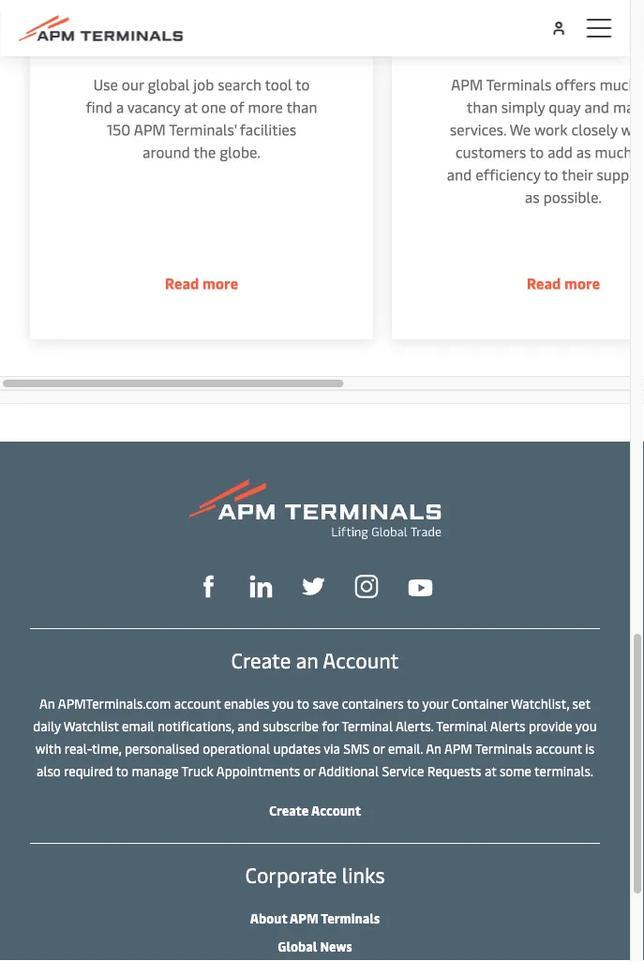 Task type: describe. For each thing, give the bounding box(es) containing it.
some
[[500, 762, 532, 780]]

2 horizontal spatial more
[[565, 273, 601, 293]]

instagram image
[[355, 575, 379, 598]]

the
[[194, 142, 216, 162]]

required
[[64, 762, 113, 780]]

our
[[122, 74, 144, 94]]

apm inside apm terminals offers much m
[[451, 74, 483, 94]]

find services offered by apm terminals globally image
[[392, 0, 645, 8]]

additional
[[318, 762, 379, 780]]

an apmterminals.com account enables you to save containers to your container watchlist, set daily watchlist email notifications, and subscribe for terminal alerts. terminal alerts provide you with real-time, personalised operational updates via sms or email. an apm terminals account is also required to manage truck appointments or additional service requests at some terminals.
[[33, 695, 597, 780]]

alerts
[[491, 717, 526, 735]]

also
[[37, 762, 61, 780]]

job
[[139, 26, 171, 54]]

sms
[[344, 740, 370, 757]]

to down 'time,'
[[116, 762, 129, 780]]

watchlist,
[[511, 695, 570, 712]]

truck
[[182, 762, 214, 780]]

locator
[[564, 26, 634, 54]]

save
[[313, 695, 339, 712]]

shape link
[[197, 573, 220, 598]]

alerts.
[[396, 717, 434, 735]]

provide
[[529, 717, 573, 735]]

at inside use our global job search tool to find a vacancy at one of  more than 150 apm terminals' facilities around the globe.
[[184, 97, 198, 117]]

to inside use our global job search tool to find a vacancy at one of  more than 150 apm terminals' facilities around the globe.
[[296, 74, 310, 94]]

your
[[423, 695, 449, 712]]

time,
[[92, 740, 122, 757]]

find
[[86, 97, 113, 117]]

via
[[324, 740, 340, 757]]

an
[[296, 646, 319, 674]]

much
[[600, 74, 638, 94]]

corporate links
[[245, 861, 385, 889]]

terminals'
[[169, 119, 236, 139]]

0 horizontal spatial or
[[304, 762, 316, 780]]

apm terminals offers much m
[[447, 74, 645, 207]]

service inside an apmterminals.com account enables you to save containers to your container watchlist, set daily watchlist email notifications, and subscribe for terminal alerts. terminal alerts provide you with real-time, personalised operational updates via sms or email. an apm terminals account is also required to manage truck appointments or additional service requests at some terminals.
[[382, 762, 424, 780]]

one
[[201, 97, 226, 117]]

terminals inside an apmterminals.com account enables you to save containers to your container watchlist, set daily watchlist email notifications, and subscribe for terminal alerts. terminal alerts provide you with real-time, personalised operational updates via sms or email. an apm terminals account is also required to manage truck appointments or additional service requests at some terminals.
[[475, 740, 533, 757]]

apmt footer logo image
[[189, 479, 441, 539]]

personalised
[[125, 740, 200, 757]]

twitter image
[[303, 576, 325, 598]]

150
[[107, 119, 131, 139]]

and
[[238, 717, 260, 735]]

1 read more from the left
[[165, 273, 238, 293]]

updates
[[274, 740, 321, 757]]

2 read more from the left
[[527, 273, 601, 293]]

to left save
[[297, 695, 310, 712]]

email
[[122, 717, 154, 735]]

appointments
[[217, 762, 300, 780]]

tool
[[265, 74, 292, 94]]

0 vertical spatial an
[[39, 695, 55, 712]]

requests
[[428, 762, 482, 780]]

set
[[573, 695, 591, 712]]

vacancies
[[176, 26, 265, 54]]

email.
[[388, 740, 423, 757]]

facebook image
[[197, 576, 220, 598]]

real-
[[65, 740, 92, 757]]

2 read from the left
[[527, 273, 561, 293]]

daily
[[33, 717, 61, 735]]

1 vertical spatial account
[[311, 802, 361, 819]]

facilities
[[240, 119, 297, 139]]

to left your
[[407, 695, 420, 712]]



Task type: vqa. For each thing, say whether or not it's contained in the screenshot.
If
no



Task type: locate. For each thing, give the bounding box(es) containing it.
terminals inside apm terminals offers much m
[[487, 74, 552, 94]]

1 horizontal spatial account
[[536, 740, 583, 757]]

at inside an apmterminals.com account enables you to save containers to your container watchlist, set daily watchlist email notifications, and subscribe for terminal alerts. terminal alerts provide you with real-time, personalised operational updates via sms or email. an apm terminals account is also required to manage truck appointments or additional service requests at some terminals.
[[485, 762, 497, 780]]

create up enables
[[231, 646, 291, 674]]

links
[[342, 861, 385, 889]]

1 vertical spatial service
[[382, 762, 424, 780]]

create for create an account
[[231, 646, 291, 674]]

job
[[193, 74, 214, 94]]

terminals
[[487, 74, 552, 94], [475, 740, 533, 757], [321, 909, 380, 927]]

1 horizontal spatial read
[[527, 273, 561, 293]]

account
[[323, 646, 399, 674], [311, 802, 361, 819]]

or down updates
[[304, 762, 316, 780]]

an right email.
[[426, 740, 442, 757]]

0 horizontal spatial at
[[184, 97, 198, 117]]

container
[[452, 695, 508, 712]]

about apm terminals
[[250, 909, 380, 927]]

0 vertical spatial service
[[494, 26, 559, 54]]

1 horizontal spatial an
[[426, 740, 442, 757]]

use
[[93, 74, 118, 94]]

of
[[230, 97, 244, 117]]

1 horizontal spatial you
[[576, 717, 597, 735]]

job vacancies
[[139, 26, 265, 54]]

read more
[[165, 273, 238, 293], [527, 273, 601, 293]]

terminal down containers
[[342, 717, 393, 735]]

terminals down alerts
[[475, 740, 533, 757]]

notifications,
[[158, 717, 234, 735]]

to
[[296, 74, 310, 94], [297, 695, 310, 712], [407, 695, 420, 712], [116, 762, 129, 780]]

service
[[494, 26, 559, 54], [382, 762, 424, 780]]

with
[[36, 740, 61, 757]]

1 horizontal spatial more
[[248, 97, 283, 117]]

account up notifications,
[[174, 695, 221, 712]]

at left some
[[485, 762, 497, 780]]

manage
[[132, 762, 179, 780]]

you up subscribe
[[273, 695, 294, 712]]

0 horizontal spatial terminal
[[342, 717, 393, 735]]

around
[[143, 142, 190, 162]]

offers
[[556, 74, 596, 94]]

read
[[165, 273, 199, 293], [527, 273, 561, 293]]

1 vertical spatial terminals
[[475, 740, 533, 757]]

1 terminal from the left
[[342, 717, 393, 735]]

terminal
[[342, 717, 393, 735], [437, 717, 488, 735]]

0 vertical spatial or
[[373, 740, 385, 757]]

1 vertical spatial an
[[426, 740, 442, 757]]

1 vertical spatial you
[[576, 717, 597, 735]]

1 horizontal spatial terminal
[[437, 717, 488, 735]]

1 horizontal spatial service
[[494, 26, 559, 54]]

global news
[[278, 938, 352, 955]]

terminals up news at the bottom
[[321, 909, 380, 927]]

0 horizontal spatial you
[[273, 695, 294, 712]]

create an account
[[231, 646, 399, 674]]

0 horizontal spatial account
[[174, 695, 221, 712]]

use our global job search tool to find a vacancy at one of  more than 150 apm terminals' facilities around the globe.
[[86, 74, 318, 162]]

account
[[174, 695, 221, 712], [536, 740, 583, 757]]

globe.
[[220, 142, 261, 162]]

about apm terminals link
[[250, 909, 380, 927]]

0 horizontal spatial an
[[39, 695, 55, 712]]

terminals left offers
[[487, 74, 552, 94]]

more
[[248, 97, 283, 117], [203, 273, 238, 293], [565, 273, 601, 293]]

0 vertical spatial account
[[174, 695, 221, 712]]

subscribe
[[263, 717, 319, 735]]

youtube image
[[409, 580, 433, 597]]

1 vertical spatial create
[[269, 802, 309, 819]]

2 vertical spatial terminals
[[321, 909, 380, 927]]

apm inside use our global job search tool to find a vacancy at one of  more than 150 apm terminals' facilities around the globe.
[[134, 119, 166, 139]]

linkedin image
[[250, 576, 273, 598]]

m
[[641, 74, 645, 94]]

you
[[273, 695, 294, 712], [576, 717, 597, 735]]

service locator
[[494, 26, 634, 54]]

corporate
[[245, 861, 337, 889]]

1 vertical spatial at
[[485, 762, 497, 780]]

is
[[586, 740, 595, 757]]

0 vertical spatial account
[[323, 646, 399, 674]]

0 horizontal spatial read more
[[165, 273, 238, 293]]

account up terminals. on the right bottom
[[536, 740, 583, 757]]

apm
[[451, 74, 483, 94], [134, 119, 166, 139], [445, 740, 473, 757], [290, 909, 319, 927]]

create account
[[269, 802, 361, 819]]

you up is
[[576, 717, 597, 735]]

apm inside an apmterminals.com account enables you to save containers to your container watchlist, set daily watchlist email notifications, and subscribe for terminal alerts. terminal alerts provide you with real-time, personalised operational updates via sms or email. an apm terminals account is also required to manage truck appointments or additional service requests at some terminals.
[[445, 740, 473, 757]]

at left one
[[184, 97, 198, 117]]

0 horizontal spatial read
[[165, 273, 199, 293]]

search
[[218, 74, 262, 94]]

2 terminal from the left
[[437, 717, 488, 735]]

service down email.
[[382, 762, 424, 780]]

an
[[39, 695, 55, 712], [426, 740, 442, 757]]

than
[[287, 97, 318, 117]]

0 horizontal spatial service
[[382, 762, 424, 780]]

or
[[373, 740, 385, 757], [304, 762, 316, 780]]

instagram link
[[355, 573, 379, 598]]

create for create account
[[269, 802, 309, 819]]

0 horizontal spatial more
[[203, 273, 238, 293]]

create account link
[[269, 802, 361, 819]]

operational
[[203, 740, 270, 757]]

0 vertical spatial at
[[184, 97, 198, 117]]

containers
[[342, 695, 404, 712]]

vacancy
[[127, 97, 181, 117]]

you tube link
[[409, 575, 433, 597]]

apmterminals.com
[[58, 695, 171, 712]]

service down find services offered by apm terminals globally image
[[494, 26, 559, 54]]

or right sms
[[373, 740, 385, 757]]

0 vertical spatial terminals
[[487, 74, 552, 94]]

at
[[184, 97, 198, 117], [485, 762, 497, 780]]

linkedin__x28_alt_x29__3_ link
[[250, 573, 273, 598]]

global news link
[[278, 938, 352, 955]]

to up 'than'
[[296, 74, 310, 94]]

more inside use our global job search tool to find a vacancy at one of  more than 150 apm terminals' facilities around the globe.
[[248, 97, 283, 117]]

1 horizontal spatial at
[[485, 762, 497, 780]]

1 vertical spatial or
[[304, 762, 316, 780]]

terminals.
[[535, 762, 594, 780]]

global
[[148, 74, 190, 94]]

0 vertical spatial you
[[273, 695, 294, 712]]

create
[[231, 646, 291, 674], [269, 802, 309, 819]]

0 vertical spatial create
[[231, 646, 291, 674]]

create down appointments
[[269, 802, 309, 819]]

1 vertical spatial account
[[536, 740, 583, 757]]

account up containers
[[323, 646, 399, 674]]

fill 44 link
[[303, 573, 325, 598]]

1 horizontal spatial read more
[[527, 273, 601, 293]]

terminal down container at the right bottom
[[437, 717, 488, 735]]

a
[[116, 97, 124, 117]]

watchlist
[[64, 717, 119, 735]]

1 read from the left
[[165, 273, 199, 293]]

1 horizontal spatial or
[[373, 740, 385, 757]]

for
[[322, 717, 339, 735]]

news
[[320, 938, 352, 955]]

about
[[250, 909, 287, 927]]

an up daily
[[39, 695, 55, 712]]

enables
[[224, 695, 270, 712]]

account down "additional"
[[311, 802, 361, 819]]

global
[[278, 938, 317, 955]]



